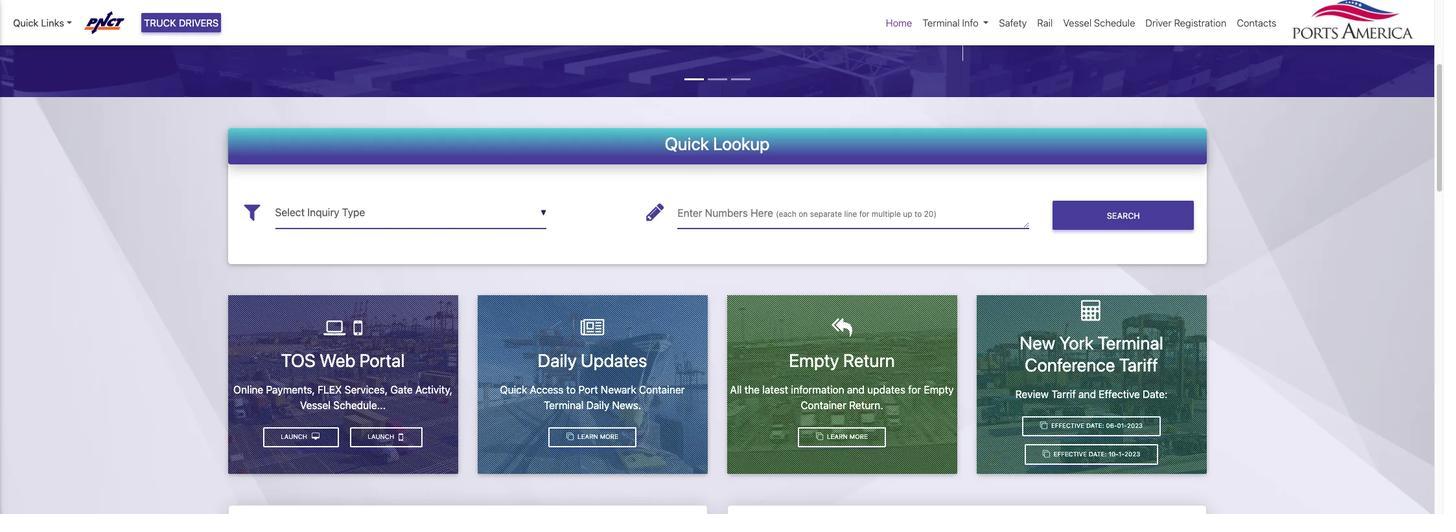 Task type: locate. For each thing, give the bounding box(es) containing it.
2 horizontal spatial quick
[[665, 133, 709, 154]]

2 learn more from the left
[[826, 434, 868, 441]]

0 horizontal spatial learn more link
[[549, 428, 637, 448]]

1 horizontal spatial for
[[909, 384, 922, 396]]

0 horizontal spatial learn
[[578, 434, 598, 441]]

learn
[[578, 434, 598, 441], [827, 434, 848, 441]]

the
[[745, 384, 760, 396]]

2 learn more link from the left
[[799, 428, 886, 448]]

daily down the port
[[587, 400, 610, 412]]

learn more link down quick access to port newark container terminal daily news.
[[549, 428, 637, 448]]

1 horizontal spatial quick
[[500, 384, 527, 396]]

launch link
[[350, 428, 423, 448], [263, 428, 339, 448]]

0 vertical spatial 2023
[[1128, 423, 1143, 430]]

learn more
[[576, 434, 619, 441], [826, 434, 868, 441]]

effective for effective date: 10-1-2023
[[1054, 451, 1088, 459]]

1 horizontal spatial learn more
[[826, 434, 868, 441]]

2 horizontal spatial terminal
[[1098, 333, 1164, 354]]

empty inside all the latest information and updates for empty container return.
[[924, 384, 954, 396]]

quick left access
[[500, 384, 527, 396]]

1 vertical spatial terminal
[[1098, 333, 1164, 354]]

2023 inside effective date: 06-01-2023 link
[[1128, 423, 1143, 430]]

to
[[915, 209, 922, 219], [567, 384, 576, 396]]

1 vertical spatial to
[[567, 384, 576, 396]]

learn down all the latest information and updates for empty container return.
[[827, 434, 848, 441]]

0 horizontal spatial learn more
[[576, 434, 619, 441]]

1 learn from the left
[[578, 434, 598, 441]]

0 vertical spatial clone image
[[816, 434, 824, 441]]

0 vertical spatial daily
[[538, 350, 577, 372]]

review tarrif and effective date:
[[1016, 389, 1168, 400]]

date: down tariff
[[1143, 389, 1168, 400]]

learn more link
[[549, 428, 637, 448], [799, 428, 886, 448]]

truck
[[144, 17, 176, 29]]

0 vertical spatial quick
[[13, 17, 39, 29]]

2 more from the left
[[850, 434, 868, 441]]

2023 inside effective date: 10-1-2023 'link'
[[1125, 451, 1141, 459]]

launch
[[368, 434, 396, 441], [281, 434, 309, 441]]

quick lookup
[[665, 133, 770, 154]]

0 horizontal spatial launch link
[[263, 428, 339, 448]]

learn down quick access to port newark container terminal daily news.
[[578, 434, 598, 441]]

vessel schedule link
[[1059, 10, 1141, 35]]

clone image inside effective date: 06-01-2023 link
[[1041, 423, 1048, 430]]

empty up "information"
[[789, 350, 840, 372]]

more down "news."
[[600, 434, 619, 441]]

0 horizontal spatial for
[[860, 209, 870, 219]]

1 horizontal spatial clone image
[[1041, 423, 1048, 430]]

terminal down access
[[544, 400, 584, 412]]

date:
[[1143, 389, 1168, 400], [1087, 423, 1105, 430], [1089, 451, 1107, 459]]

and
[[848, 384, 865, 396], [1079, 389, 1097, 400]]

1 vertical spatial container
[[801, 400, 847, 412]]

0 horizontal spatial empty
[[789, 350, 840, 372]]

2 vertical spatial quick
[[500, 384, 527, 396]]

1 vertical spatial for
[[909, 384, 922, 396]]

0 vertical spatial for
[[860, 209, 870, 219]]

driver registration
[[1146, 17, 1227, 29]]

learn more down return.
[[826, 434, 868, 441]]

1 vertical spatial clone image
[[567, 434, 574, 441]]

0 vertical spatial clone image
[[1041, 423, 1048, 430]]

0 vertical spatial empty
[[789, 350, 840, 372]]

2023 right 06-
[[1128, 423, 1143, 430]]

to right up
[[915, 209, 922, 219]]

1 vertical spatial empty
[[924, 384, 954, 396]]

2023 for 1-
[[1125, 451, 1141, 459]]

1 horizontal spatial learn more link
[[799, 428, 886, 448]]

online payments, flex services, gate activity, vessel schedule...
[[233, 384, 453, 412]]

terminal inside new york terminal conference tariff
[[1098, 333, 1164, 354]]

0 horizontal spatial quick
[[13, 17, 39, 29]]

1 horizontal spatial clone image
[[1043, 451, 1051, 459]]

0 vertical spatial to
[[915, 209, 922, 219]]

drivers
[[179, 17, 219, 29]]

0 horizontal spatial clone image
[[816, 434, 824, 441]]

2 launch from the left
[[281, 434, 309, 441]]

daily
[[538, 350, 577, 372], [587, 400, 610, 412]]

quick left links
[[13, 17, 39, 29]]

clone image left effective date: 10-1-2023
[[1043, 451, 1051, 459]]

0 horizontal spatial vessel
[[300, 400, 331, 412]]

2023 right the 10-
[[1125, 451, 1141, 459]]

to inside enter numbers here (each on separate line for multiple up to 20)
[[915, 209, 922, 219]]

effective up the '01-'
[[1099, 389, 1141, 400]]

empty
[[789, 350, 840, 372], [924, 384, 954, 396]]

terminal inside quick access to port newark container terminal daily news.
[[544, 400, 584, 412]]

for
[[860, 209, 870, 219], [909, 384, 922, 396]]

vessel
[[1064, 17, 1092, 29], [300, 400, 331, 412]]

learn more down quick access to port newark container terminal daily news.
[[576, 434, 619, 441]]

vessel down flex on the left bottom
[[300, 400, 331, 412]]

driver registration link
[[1141, 10, 1232, 35]]

terminal left info
[[923, 17, 960, 29]]

1 horizontal spatial container
[[801, 400, 847, 412]]

schedule...
[[333, 400, 386, 412]]

vessel up tax revenue
[[1064, 17, 1092, 29]]

0 vertical spatial container
[[639, 384, 685, 396]]

learn more link down all the latest information and updates for empty container return.
[[799, 428, 886, 448]]

quick for quick links
[[13, 17, 39, 29]]

1 vertical spatial date:
[[1087, 423, 1105, 430]]

1 learn more from the left
[[576, 434, 619, 441]]

1 launch from the left
[[368, 434, 396, 441]]

quick left lookup
[[665, 133, 709, 154]]

launch link down payments, at the left
[[263, 428, 339, 448]]

quick access to port newark container terminal daily news.
[[500, 384, 685, 412]]

launch for mobile icon
[[368, 434, 396, 441]]

business
[[807, 33, 848, 45]]

effective date: 06-01-2023
[[1050, 423, 1143, 430]]

date: left the 10-
[[1089, 451, 1107, 459]]

daily up access
[[538, 350, 577, 372]]

0 horizontal spatial more
[[600, 434, 619, 441]]

effective down effective date: 06-01-2023 link
[[1054, 451, 1088, 459]]

new york terminal conference tariff
[[1020, 333, 1164, 376]]

0 vertical spatial terminal
[[923, 17, 960, 29]]

clone image for daily updates
[[567, 434, 574, 441]]

1 horizontal spatial more
[[850, 434, 868, 441]]

clone image for learn more
[[816, 434, 824, 441]]

1 horizontal spatial learn
[[827, 434, 848, 441]]

for right updates
[[909, 384, 922, 396]]

latest
[[763, 384, 789, 396]]

1 horizontal spatial launch
[[368, 434, 396, 441]]

terminal up tariff
[[1098, 333, 1164, 354]]

and up return.
[[848, 384, 865, 396]]

quick inside quick access to port newark container terminal daily news.
[[500, 384, 527, 396]]

0 vertical spatial effective
[[1099, 389, 1141, 400]]

2 vertical spatial date:
[[1089, 451, 1107, 459]]

terminal
[[923, 17, 960, 29], [1098, 333, 1164, 354], [544, 400, 584, 412]]

clone image down the review
[[1041, 423, 1048, 430]]

2 vertical spatial terminal
[[544, 400, 584, 412]]

0 horizontal spatial clone image
[[567, 434, 574, 441]]

enter numbers here (each on separate line for multiple up to 20)
[[678, 208, 937, 219]]

return
[[844, 350, 895, 372]]

effective date: 10-1-2023 link
[[1025, 445, 1159, 466]]

launch left desktop icon
[[281, 434, 309, 441]]

and right tarrif
[[1079, 389, 1097, 400]]

container
[[639, 384, 685, 396], [801, 400, 847, 412]]

2 vertical spatial effective
[[1054, 451, 1088, 459]]

1 horizontal spatial daily
[[587, 400, 610, 412]]

1 horizontal spatial to
[[915, 209, 922, 219]]

date: inside 'link'
[[1089, 451, 1107, 459]]

1 vertical spatial 2023
[[1125, 451, 1141, 459]]

1 more from the left
[[600, 434, 619, 441]]

more down return.
[[850, 434, 868, 441]]

info
[[963, 17, 979, 29]]

container down "information"
[[801, 400, 847, 412]]

2023
[[1128, 423, 1143, 430], [1125, 451, 1141, 459]]

conference
[[1025, 355, 1116, 376]]

0 horizontal spatial and
[[848, 384, 865, 396]]

more for updates
[[600, 434, 619, 441]]

safety
[[1000, 17, 1027, 29]]

effective down tarrif
[[1052, 423, 1085, 430]]

1 vertical spatial quick
[[665, 133, 709, 154]]

clone image
[[1041, 423, 1048, 430], [567, 434, 574, 441]]

launch for desktop icon
[[281, 434, 309, 441]]

new
[[1020, 333, 1056, 354]]

numbers
[[705, 208, 748, 219]]

1 horizontal spatial terminal
[[923, 17, 960, 29]]

quick
[[13, 17, 39, 29], [665, 133, 709, 154], [500, 384, 527, 396]]

truck drivers
[[144, 17, 219, 29]]

enter
[[678, 208, 703, 219]]

clone image down quick access to port newark container terminal daily news.
[[567, 434, 574, 441]]

information
[[791, 384, 845, 396]]

empty right updates
[[924, 384, 954, 396]]

tos
[[281, 350, 316, 372]]

rail link
[[1033, 10, 1059, 35]]

container up "news."
[[639, 384, 685, 396]]

updates
[[581, 350, 647, 372]]

0 vertical spatial vessel
[[1064, 17, 1092, 29]]

2 launch link from the left
[[263, 428, 339, 448]]

0 horizontal spatial to
[[567, 384, 576, 396]]

1 horizontal spatial launch link
[[350, 428, 423, 448]]

clone image inside learn more link
[[567, 434, 574, 441]]

1 vertical spatial effective
[[1052, 423, 1085, 430]]

newark
[[601, 384, 637, 396]]

access
[[530, 384, 564, 396]]

1 horizontal spatial empty
[[924, 384, 954, 396]]

clone image inside effective date: 10-1-2023 'link'
[[1043, 451, 1051, 459]]

for right line
[[860, 209, 870, 219]]

2 learn from the left
[[827, 434, 848, 441]]

learn for updates
[[578, 434, 598, 441]]

effective inside 'link'
[[1054, 451, 1088, 459]]

launch link down schedule...
[[350, 428, 423, 448]]

separate
[[810, 209, 842, 219]]

0 horizontal spatial container
[[639, 384, 685, 396]]

1 vertical spatial daily
[[587, 400, 610, 412]]

date: left 06-
[[1087, 423, 1105, 430]]

clone image
[[816, 434, 824, 441], [1043, 451, 1051, 459]]

date: for 01-
[[1087, 423, 1105, 430]]

1 vertical spatial vessel
[[300, 400, 331, 412]]

daily inside quick access to port newark container terminal daily news.
[[587, 400, 610, 412]]

1 learn more link from the left
[[549, 428, 637, 448]]

portal
[[360, 350, 405, 372]]

news.
[[612, 400, 641, 412]]

to left the port
[[567, 384, 576, 396]]

effective
[[1099, 389, 1141, 400], [1052, 423, 1085, 430], [1054, 451, 1088, 459]]

1 vertical spatial clone image
[[1043, 451, 1051, 459]]

None text field
[[275, 197, 547, 229], [678, 197, 1030, 229], [275, 197, 547, 229], [678, 197, 1030, 229]]

services,
[[345, 384, 388, 396]]

clone image down all the latest information and updates for empty container return.
[[816, 434, 824, 441]]

launch left mobile icon
[[368, 434, 396, 441]]

0 horizontal spatial launch
[[281, 434, 309, 441]]

empty return
[[789, 350, 895, 372]]

0 horizontal spatial terminal
[[544, 400, 584, 412]]

effective for effective date: 06-01-2023
[[1052, 423, 1085, 430]]



Task type: vqa. For each thing, say whether or not it's contained in the screenshot.
photo
no



Task type: describe. For each thing, give the bounding box(es) containing it.
20)
[[925, 209, 937, 219]]

learn for return
[[827, 434, 848, 441]]

terminal info link
[[918, 10, 994, 35]]

all the latest information and updates for empty container return.
[[731, 384, 954, 412]]

2023 for 01-
[[1128, 423, 1143, 430]]

driver
[[1146, 17, 1172, 29]]

vessel inside online payments, flex services, gate activity, vessel schedule...
[[300, 400, 331, 412]]

1 launch link from the left
[[350, 428, 423, 448]]

terminal info
[[923, 17, 979, 29]]

10-
[[1109, 451, 1119, 459]]

learn more link for updates
[[549, 428, 637, 448]]

tarrif
[[1052, 389, 1076, 400]]

business income
[[807, 33, 884, 45]]

(each
[[776, 209, 797, 219]]

quick for quick access to port newark container terminal daily news.
[[500, 384, 527, 396]]

updates
[[868, 384, 906, 396]]

online
[[233, 384, 263, 396]]

links
[[41, 17, 64, 29]]

learn more for updates
[[576, 434, 619, 441]]

learn more for return
[[826, 434, 868, 441]]

web
[[320, 350, 356, 372]]

contacts link
[[1232, 10, 1282, 35]]

1 horizontal spatial and
[[1079, 389, 1097, 400]]

0 horizontal spatial daily
[[538, 350, 577, 372]]

line
[[845, 209, 858, 219]]

home
[[886, 17, 913, 29]]

income
[[850, 33, 884, 45]]

effective date: 10-1-2023
[[1052, 451, 1141, 459]]

effective date: 06-01-2023 link
[[1023, 417, 1161, 437]]

contacts
[[1238, 17, 1277, 29]]

clone image for new york terminal conference tariff
[[1041, 423, 1048, 430]]

activity,
[[416, 384, 453, 396]]

rail
[[1038, 17, 1053, 29]]

revenue
[[1071, 33, 1111, 45]]

multiple
[[872, 209, 901, 219]]

date: for 1-
[[1089, 451, 1107, 459]]

home link
[[881, 10, 918, 35]]

vessel schedule
[[1064, 17, 1136, 29]]

more for return
[[850, 434, 868, 441]]

review
[[1016, 389, 1049, 400]]

mobile image
[[399, 432, 403, 443]]

learn more link for return
[[799, 428, 886, 448]]

gate
[[391, 384, 413, 396]]

flex
[[318, 384, 342, 396]]

06-
[[1107, 423, 1118, 430]]

york
[[1060, 333, 1094, 354]]

for inside all the latest information and updates for empty container return.
[[909, 384, 922, 396]]

payments,
[[266, 384, 315, 396]]

container inside all the latest information and updates for empty container return.
[[801, 400, 847, 412]]

truck drivers link
[[141, 13, 221, 33]]

on
[[799, 209, 808, 219]]

and inside all the latest information and updates for empty container return.
[[848, 384, 865, 396]]

up
[[903, 209, 913, 219]]

desktop image
[[312, 434, 320, 441]]

port
[[579, 384, 598, 396]]

tariff
[[1120, 355, 1159, 376]]

to inside quick access to port newark container terminal daily news.
[[567, 384, 576, 396]]

0 vertical spatial date:
[[1143, 389, 1168, 400]]

01-
[[1118, 423, 1128, 430]]

safety link
[[994, 10, 1033, 35]]

quick links
[[13, 17, 64, 29]]

tax
[[1053, 33, 1069, 45]]

daily updates
[[538, 350, 647, 372]]

search button
[[1053, 201, 1195, 230]]

clone image for effective date: 10-1-2023
[[1043, 451, 1051, 459]]

search
[[1107, 211, 1141, 221]]

here
[[751, 208, 774, 219]]

1 horizontal spatial vessel
[[1064, 17, 1092, 29]]

container inside quick access to port newark container terminal daily news.
[[639, 384, 685, 396]]

tax revenue
[[1053, 33, 1111, 45]]

1-
[[1119, 451, 1125, 459]]

all
[[731, 384, 742, 396]]

for inside enter numbers here (each on separate line for multiple up to 20)
[[860, 209, 870, 219]]

schedule
[[1095, 17, 1136, 29]]

quick links link
[[13, 16, 72, 30]]

▼
[[541, 208, 547, 218]]

tos web portal
[[281, 350, 405, 372]]

welcome to port newmark container terminal image
[[0, 0, 1435, 170]]

quick for quick lookup
[[665, 133, 709, 154]]

return.
[[850, 400, 884, 412]]

registration
[[1175, 17, 1227, 29]]

lookup
[[713, 133, 770, 154]]



